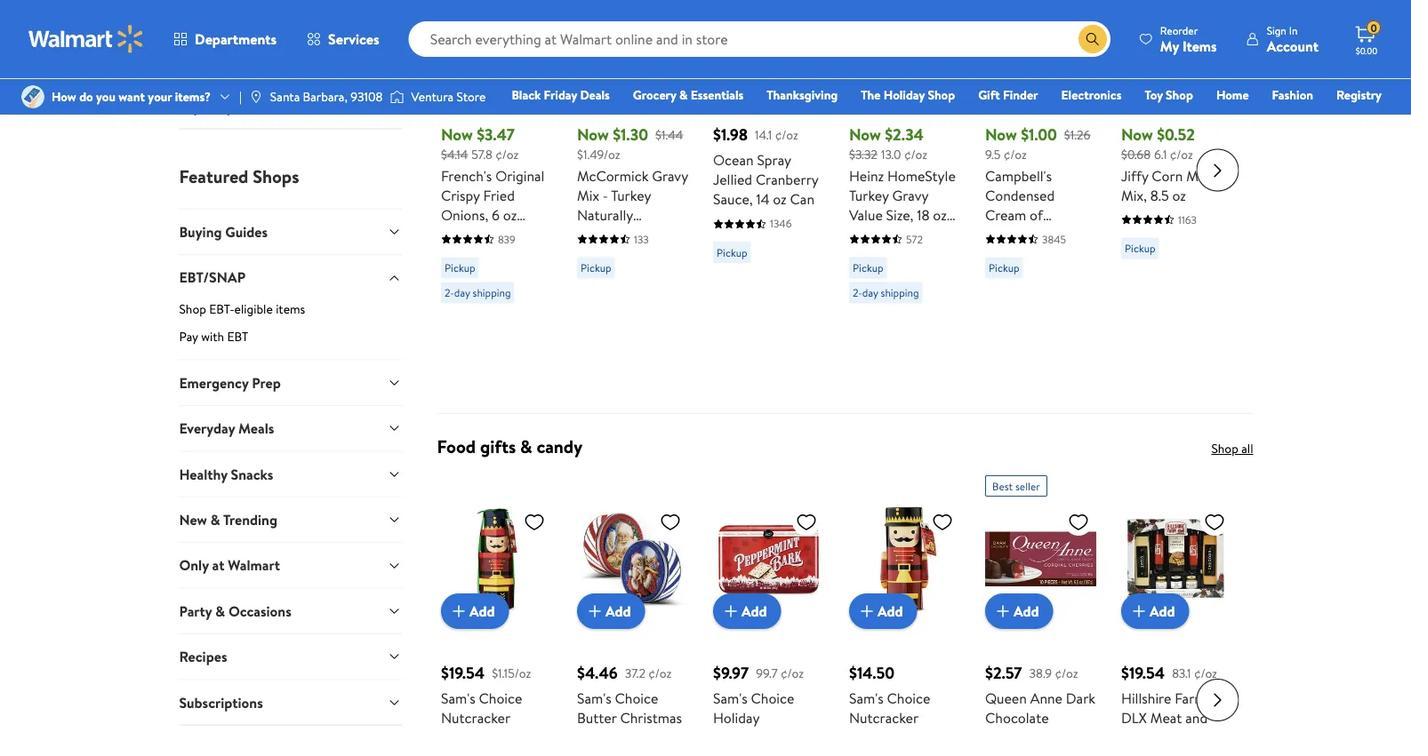 Task type: locate. For each thing, give the bounding box(es) containing it.
add for "product" group containing $4.46
[[605, 602, 631, 621]]

oz inside now $3.47 $4.14 57.8 ¢/oz french's original crispy fried onions, 6 oz salad toppings
[[503, 206, 516, 225]]

ebt
[[227, 328, 248, 345]]

oz inside now $1.30 $1.44 $1.49/oz mccormick gravy mix - turkey naturally flavored, 0.87 oz gravies
[[666, 225, 680, 245]]

add for "product" group containing $9.97
[[741, 602, 767, 621]]

shop
[[928, 86, 955, 104], [1166, 86, 1193, 104], [179, 300, 206, 317], [1212, 440, 1239, 458]]

¢/oz inside now $2.34 $3.32 13.0 ¢/oz heinz homestyle turkey gravy value size, 18 oz jar
[[904, 146, 927, 164]]

black
[[512, 86, 541, 104]]

meat
[[1150, 709, 1182, 728]]

4 choice from the left
[[887, 689, 930, 709]]

0 vertical spatial holiday
[[884, 86, 925, 104]]

walmart image
[[28, 25, 144, 53]]

0 horizontal spatial $19.54
[[441, 663, 484, 685]]

¢/oz right 37.2
[[648, 665, 671, 682]]

flavored,
[[577, 225, 633, 245]]

add for "product" group containing $1.98
[[741, 63, 767, 83]]

1 nutcracker from the left
[[441, 709, 510, 728]]

now inside now $3.47 $4.14 57.8 ¢/oz french's original crispy fried onions, 6 oz salad toppings
[[441, 124, 472, 146]]

2 now from the left
[[577, 124, 609, 146]]

registry one debit
[[1246, 86, 1382, 128]]

pickup down jar in the top right of the page
[[852, 261, 883, 276]]

oz right 8.5
[[1172, 186, 1186, 206]]

pickup
[[1124, 242, 1155, 257], [716, 246, 747, 261], [444, 261, 475, 276], [580, 261, 611, 276], [852, 261, 883, 276], [988, 261, 1019, 276]]

shipping for $3.47
[[472, 286, 510, 301]]

the
[[861, 86, 881, 104]]

day down jar in the top right of the page
[[862, 286, 878, 301]]

occasions
[[228, 602, 291, 621]]

$14.50 sam's choice nutcracker character tin gi
[[849, 663, 959, 733]]

holiday right the
[[884, 86, 925, 104]]

now inside the now $1.00 $1.26 9.5 ¢/oz campbell's condensed cream of mushroom soup, 10.5 oz can
[[985, 124, 1017, 146]]

1 vertical spatial can
[[1029, 245, 1053, 264]]

jellied
[[713, 170, 752, 190]]

nutcracker down $1.15/oz on the bottom left of page
[[441, 709, 510, 728]]

57.8
[[471, 146, 492, 164]]

$1.49/oz
[[577, 146, 620, 164]]

choice up tin
[[887, 689, 930, 709]]

2- for now $3.47
[[444, 286, 454, 301]]

$2.57 38.9 ¢/oz queen anne dark chocolate cordial cherrie
[[985, 663, 1095, 733]]

now left $1.00
[[985, 124, 1017, 146]]

emergency prep button
[[179, 360, 401, 405]]

Search search field
[[409, 21, 1111, 57]]

$19.54 left $1.15/oz on the bottom left of page
[[441, 663, 484, 685]]

add up toy shop
[[1149, 63, 1175, 83]]

choice inside $19.54 $1.15/oz sam's choice nutcracker cookie & h
[[478, 689, 522, 709]]

$0.52
[[1157, 124, 1195, 146]]

next slide for product carousel list image
[[1196, 149, 1239, 191], [1196, 679, 1239, 722]]

1 horizontal spatial 2-
[[852, 286, 862, 301]]

holiday inside $9.97 99.7 ¢/oz sam's choice holiday peppermint bar
[[713, 709, 759, 728]]

93108
[[350, 88, 383, 105]]

1 horizontal spatial $19.54
[[1121, 663, 1165, 685]]

 image left how
[[21, 85, 44, 108]]

1 horizontal spatial turkey
[[849, 186, 889, 206]]

now left $1.30
[[577, 124, 609, 146]]

0 horizontal spatial shipping
[[472, 286, 510, 301]]

sam's choice butter christmas cookies, 12 oz image
[[577, 504, 688, 615]]

2-day shipping down 572
[[852, 286, 919, 301]]

finder
[[1003, 86, 1038, 104]]

&
[[679, 86, 688, 104], [520, 434, 532, 459], [210, 510, 220, 530], [215, 602, 225, 621], [488, 728, 497, 733]]

sign in to add to favorites list, sam's choice butter christmas cookies, 12 oz image
[[659, 511, 681, 534]]

0 horizontal spatial 2-day shipping
[[444, 286, 510, 301]]

sam's inside $19.54 $1.15/oz sam's choice nutcracker cookie & h
[[441, 689, 475, 709]]

add to cart image
[[584, 63, 605, 84], [720, 63, 741, 84], [1128, 63, 1149, 84], [584, 601, 605, 623], [1128, 601, 1149, 623]]

0 horizontal spatial turkey
[[611, 186, 651, 206]]

1 horizontal spatial can
[[1029, 245, 1053, 264]]

& right new
[[210, 510, 220, 530]]

& right "grocery"
[[679, 86, 688, 104]]

add to cart image up deals
[[584, 63, 605, 84]]

party
[[179, 602, 212, 621]]

add up 'finder'
[[1013, 63, 1039, 83]]

4 now from the left
[[985, 124, 1017, 146]]

1 sam's from the left
[[441, 689, 475, 709]]

$0.68
[[1121, 146, 1150, 164]]

nutcracker inside '$14.50 sam's choice nutcracker character tin gi'
[[849, 709, 918, 728]]

pickup down mix,
[[1124, 242, 1155, 257]]

oz inside the now $1.00 $1.26 9.5 ¢/oz campbell's condensed cream of mushroom soup, 10.5 oz can
[[1011, 245, 1025, 264]]

2 turkey from the left
[[849, 186, 889, 206]]

$1.26
[[1064, 127, 1090, 144]]

 image for how
[[21, 85, 44, 108]]

¢/oz up "homestyle"
[[904, 146, 927, 164]]

hillshire farm dlx meat and cheese assortment holiday boxed gift set, 23.5oz image
[[1121, 504, 1232, 615]]

2 nutcracker from the left
[[849, 709, 918, 728]]

1 now from the left
[[441, 124, 472, 146]]

1 horizontal spatial gravy
[[892, 186, 928, 206]]

now inside now $0.52 $0.68 6.1 ¢/oz jiffy corn muffin mix, 8.5 oz
[[1121, 124, 1153, 146]]

product group containing now $1.30
[[577, 0, 688, 406]]

¢/oz up "original"
[[495, 146, 518, 164]]

add up the holiday shop
[[877, 63, 903, 83]]

pay with ebt
[[179, 328, 248, 345]]

add up 99.7
[[741, 602, 767, 621]]

oz right 14
[[773, 190, 786, 210]]

10.5
[[985, 245, 1008, 264]]

2- down salad
[[444, 286, 454, 301]]

departments
[[195, 29, 277, 49]]

2 shipping from the left
[[880, 286, 919, 301]]

2 $19.54 from the left
[[1121, 663, 1165, 685]]

healthy snacks
[[179, 464, 273, 484]]

search icon image
[[1086, 32, 1100, 46]]

+2 options
[[744, 100, 793, 115]]

day down salad
[[454, 286, 470, 301]]

now left 6.1
[[1121, 124, 1153, 146]]

add up 83.1
[[1149, 602, 1175, 621]]

oz right 12
[[648, 728, 662, 733]]

add to cart image
[[448, 63, 469, 84], [856, 63, 877, 84], [992, 63, 1013, 84], [448, 601, 469, 623], [720, 601, 741, 623], [856, 601, 877, 623], [992, 601, 1013, 623]]

shipping down 572
[[880, 286, 919, 301]]

how
[[52, 88, 76, 105]]

butter
[[577, 709, 616, 728]]

sign in to add to favorites list, hillshire farm dlx meat and cheese assortment holiday boxed gift set, 23.5oz image
[[1204, 511, 1225, 534]]

$19.54 inside $19.54 83.1 ¢/oz hillshire farm dlx meat and chee
[[1121, 663, 1165, 685]]

product group containing $2.57
[[985, 469, 1096, 733]]

5 now from the left
[[1121, 124, 1153, 146]]

shop up pay
[[179, 300, 206, 317]]

salad
[[441, 225, 473, 245]]

add to cart image for $0.52
[[1128, 63, 1149, 84]]

sam's down $4.46
[[577, 689, 611, 709]]

account
[[1267, 36, 1319, 56]]

1 horizontal spatial holiday
[[884, 86, 925, 104]]

now for now $0.52
[[1121, 124, 1153, 146]]

fried
[[483, 186, 514, 206]]

one
[[1246, 111, 1272, 128]]

add up $1.15/oz on the bottom left of page
[[469, 602, 494, 621]]

now for now $2.34
[[849, 124, 881, 146]]

hillshire
[[1121, 689, 1171, 709]]

add up 37.2
[[605, 602, 631, 621]]

product group
[[441, 0, 552, 406], [577, 0, 688, 406], [713, 0, 824, 406], [849, 0, 960, 406], [985, 0, 1096, 406], [1121, 0, 1232, 406], [441, 469, 552, 733], [577, 469, 688, 733], [713, 469, 824, 733], [849, 469, 960, 733], [985, 469, 1096, 733], [1121, 469, 1232, 733]]

pay
[[179, 328, 198, 345]]

gift finder link
[[970, 85, 1046, 104]]

product group containing $4.46
[[577, 469, 688, 733]]

¢/oz right 6.1
[[1170, 146, 1193, 164]]

subscriptions
[[179, 693, 263, 713]]

shop left gift
[[928, 86, 955, 104]]

¢/oz right 99.7
[[780, 665, 803, 682]]

0 vertical spatial next slide for product carousel list image
[[1196, 149, 1239, 191]]

corn
[[1151, 166, 1182, 186]]

naturally
[[577, 206, 633, 225]]

shop all
[[1212, 440, 1253, 458]]

1 horizontal spatial  image
[[249, 90, 263, 104]]

sign in to add to favorites list, sam's choice holiday peppermint bark, 10 oz tin, white & dark chocolate mint candy bark image
[[795, 511, 817, 534]]

add for "product" group containing now $2.34
[[877, 63, 903, 83]]

add for "product" group containing now $0.52
[[1149, 63, 1175, 83]]

2 choice from the left
[[614, 689, 658, 709]]

0 horizontal spatial can
[[790, 190, 814, 210]]

2-day shipping for $3.47
[[444, 286, 510, 301]]

¢/oz right 38.9
[[1055, 665, 1078, 682]]

¢/oz inside now $0.52 $0.68 6.1 ¢/oz jiffy corn muffin mix, 8.5 oz
[[1170, 146, 1193, 164]]

oz right 18
[[933, 206, 946, 225]]

1 turkey from the left
[[611, 186, 651, 206]]

1 vertical spatial holiday
[[713, 709, 759, 728]]

0 horizontal spatial 2-
[[444, 286, 454, 301]]

now $2.34 $3.32 13.0 ¢/oz heinz homestyle turkey gravy value size, 18 oz jar
[[849, 124, 955, 245]]

sam's down $9.97
[[713, 689, 747, 709]]

product group containing now $0.52
[[1121, 0, 1232, 406]]

pickup down mushroom
[[988, 261, 1019, 276]]

nutcracker down $14.50
[[849, 709, 918, 728]]

oz right '10.5'
[[1011, 245, 1025, 264]]

0 horizontal spatial nutcracker
[[441, 709, 510, 728]]

0 horizontal spatial day
[[454, 286, 470, 301]]

now
[[441, 124, 472, 146], [577, 124, 609, 146], [849, 124, 881, 146], [985, 124, 1017, 146], [1121, 124, 1153, 146]]

¢/oz inside $1.98 14.1 ¢/oz ocean spray jellied cranberry sauce, 14 oz can
[[775, 127, 798, 144]]

gravy inside now $1.30 $1.44 $1.49/oz mccormick gravy mix - turkey naturally flavored, 0.87 oz gravies
[[652, 166, 688, 186]]

nutcracker inside $19.54 $1.15/oz sam's choice nutcracker cookie & h
[[441, 709, 510, 728]]

oz right 0.87
[[666, 225, 680, 245]]

oz right 6
[[503, 206, 516, 225]]

add up +2
[[741, 63, 767, 83]]

¢/oz right 83.1
[[1194, 665, 1217, 682]]

condensed
[[985, 186, 1054, 206]]

$3.47
[[476, 124, 514, 146]]

¢/oz right 14.1
[[775, 127, 798, 144]]

gravy inside now $2.34 $3.32 13.0 ¢/oz heinz homestyle turkey gravy value size, 18 oz jar
[[892, 186, 928, 206]]

add for "product" group containing now $1.30
[[605, 63, 631, 83]]

toy shop
[[1145, 86, 1193, 104]]

turkey right -
[[611, 186, 651, 206]]

jiffy corn muffin mix, 8.5 oz image
[[1121, 0, 1232, 77]]

 image
[[390, 88, 404, 106]]

sam's up cookie at left bottom
[[441, 689, 475, 709]]

pickup down sauce,
[[716, 246, 747, 261]]

1 2-day shipping from the left
[[444, 286, 510, 301]]

0 horizontal spatial gravy
[[652, 166, 688, 186]]

choice down 99.7
[[750, 689, 794, 709]]

4 sam's from the left
[[849, 689, 883, 709]]

& right party
[[215, 602, 225, 621]]

meals
[[238, 419, 274, 438]]

3845
[[1042, 232, 1066, 247]]

2- down jar in the top right of the page
[[852, 286, 862, 301]]

oz inside $1.98 14.1 ¢/oz ocean spray jellied cranberry sauce, 14 oz can
[[773, 190, 786, 210]]

items
[[276, 300, 305, 317]]

my
[[1160, 36, 1179, 56]]

1 vertical spatial next slide for product carousel list image
[[1196, 679, 1239, 722]]

healthy snacks button
[[179, 451, 401, 497]]

add for "product" group containing $14.50
[[877, 602, 903, 621]]

add to cart image up $4.46
[[584, 601, 605, 623]]

holiday down $9.97
[[713, 709, 759, 728]]

0 vertical spatial can
[[790, 190, 814, 210]]

1 day from the left
[[454, 286, 470, 301]]

add up store
[[469, 63, 494, 83]]

0
[[1371, 20, 1377, 35]]

next slide for product carousel list image right corn
[[1196, 149, 1239, 191]]

pickup for now $1.00
[[988, 261, 1019, 276]]

1 horizontal spatial 2-day shipping
[[852, 286, 919, 301]]

choice
[[478, 689, 522, 709], [614, 689, 658, 709], [750, 689, 794, 709], [887, 689, 930, 709]]

can
[[790, 190, 814, 210], [1029, 245, 1053, 264]]

pickup down salad
[[444, 261, 475, 276]]

toppings
[[476, 225, 530, 245]]

2 next slide for product carousel list image from the top
[[1196, 679, 1239, 722]]

do
[[79, 88, 93, 105]]

muffin
[[1186, 166, 1227, 186]]

0 horizontal spatial holiday
[[713, 709, 759, 728]]

can inside $1.98 14.1 ¢/oz ocean spray jellied cranberry sauce, 14 oz can
[[790, 190, 814, 210]]

14.1
[[754, 127, 772, 144]]

2 2-day shipping from the left
[[852, 286, 919, 301]]

1 next slide for product carousel list image from the top
[[1196, 149, 1239, 191]]

fashion link
[[1264, 85, 1321, 104]]

holiday inside the holiday shop link
[[884, 86, 925, 104]]

now inside now $2.34 $3.32 13.0 ¢/oz heinz homestyle turkey gravy value size, 18 oz jar
[[849, 124, 881, 146]]

3 sam's from the left
[[713, 689, 747, 709]]

¢/oz up campbell's at top
[[1003, 146, 1026, 164]]

2 day from the left
[[862, 286, 878, 301]]

add to cart image up essentials
[[720, 63, 741, 84]]

$4.46
[[577, 663, 617, 685]]

sign in to add to favorites list, sam's choice nutcracker cookie & hot chocolate gift tower image
[[523, 511, 545, 534]]

3 choice from the left
[[750, 689, 794, 709]]

pickup down flavored, at top
[[580, 261, 611, 276]]

6.1
[[1154, 146, 1167, 164]]

sam's choice nutcracker character tin gift set image
[[849, 504, 960, 615]]

3 now from the left
[[849, 124, 881, 146]]

turkey inside now $2.34 $3.32 13.0 ¢/oz heinz homestyle turkey gravy value size, 18 oz jar
[[849, 186, 889, 206]]

2 2- from the left
[[852, 286, 862, 301]]

 image
[[21, 85, 44, 108], [249, 90, 263, 104]]

now left 13.0
[[849, 124, 881, 146]]

1 horizontal spatial nutcracker
[[849, 709, 918, 728]]

 image right |
[[249, 90, 263, 104]]

next slide for product carousel list image right 83.1
[[1196, 679, 1239, 722]]

sam's inside '$14.50 sam's choice nutcracker character tin gi'
[[849, 689, 883, 709]]

add up $14.50
[[877, 602, 903, 621]]

sam's down $14.50
[[849, 689, 883, 709]]

choice down $1.15/oz on the bottom left of page
[[478, 689, 522, 709]]

& right gifts
[[520, 434, 532, 459]]

2 sam's from the left
[[577, 689, 611, 709]]

$19.54 up hillshire
[[1121, 663, 1165, 685]]

14
[[756, 190, 769, 210]]

1 shipping from the left
[[472, 286, 510, 301]]

next slide for product carousel list image for $4.46
[[1196, 679, 1239, 722]]

sign in to add to favorites list, queen anne dark chocolate cordial cherries, 6.6 oz box, 10 pieces image
[[1068, 511, 1089, 534]]

¢/oz inside $4.46 37.2 ¢/oz sam's choice butter christmas cookies, 12 oz
[[648, 665, 671, 682]]

shop left all
[[1212, 440, 1239, 458]]

all
[[1242, 440, 1253, 458]]

1 $19.54 from the left
[[441, 663, 484, 685]]

can up the 1346
[[790, 190, 814, 210]]

1 horizontal spatial day
[[862, 286, 878, 301]]

sam's inside $9.97 99.7 ¢/oz sam's choice holiday peppermint bar
[[713, 689, 747, 709]]

2-day shipping down the "839"
[[444, 286, 510, 301]]

farm
[[1174, 689, 1206, 709]]

¢/oz inside $19.54 83.1 ¢/oz hillshire farm dlx meat and chee
[[1194, 665, 1217, 682]]

& right cookie at left bottom
[[488, 728, 497, 733]]

1 horizontal spatial shipping
[[880, 286, 919, 301]]

new & trending button
[[179, 497, 401, 543]]

turkey up jar in the top right of the page
[[849, 186, 889, 206]]

pickup for now $3.47
[[444, 261, 475, 276]]

1 2- from the left
[[444, 286, 454, 301]]

1 choice from the left
[[478, 689, 522, 709]]

gravy up 572
[[892, 186, 928, 206]]

$4.14
[[441, 146, 468, 164]]

choice inside $9.97 99.7 ¢/oz sam's choice holiday peppermint bar
[[750, 689, 794, 709]]

emergency prep
[[179, 373, 281, 393]]

2-day shipping for $2.34
[[852, 286, 919, 301]]

now inside now $1.30 $1.44 $1.49/oz mccormick gravy mix - turkey naturally flavored, 0.87 oz gravies
[[577, 124, 609, 146]]

add to cart image up toy
[[1128, 63, 1149, 84]]

anne
[[1030, 689, 1062, 709]]

product group containing now $3.47
[[441, 0, 552, 406]]

$19.54 inside $19.54 $1.15/oz sam's choice nutcracker cookie & h
[[441, 663, 484, 685]]

gravy down $1.44
[[652, 166, 688, 186]]

shops
[[253, 164, 299, 189]]

eligible
[[234, 300, 273, 317]]

shop right toy
[[1166, 86, 1193, 104]]

& for essentials
[[679, 86, 688, 104]]

store
[[457, 88, 486, 105]]

walmart+ link
[[1321, 110, 1390, 129]]

shipping down the "839"
[[472, 286, 510, 301]]

add up deals
[[605, 63, 631, 83]]

can left soup, on the right top
[[1029, 245, 1053, 264]]

2-
[[444, 286, 454, 301], [852, 286, 862, 301]]

sam's choice nutcracker cookie & hot chocolate gift tower image
[[441, 504, 552, 615]]

$1.98
[[713, 124, 747, 146]]

now left $3.47
[[441, 124, 472, 146]]

add button
[[441, 56, 509, 91], [577, 56, 645, 91], [713, 56, 781, 91], [849, 56, 917, 91], [985, 56, 1053, 91], [1121, 56, 1189, 91], [441, 594, 509, 630], [577, 594, 645, 630], [713, 594, 781, 630], [849, 594, 917, 630], [985, 594, 1053, 630], [1121, 594, 1189, 630]]

-
[[602, 186, 608, 206]]

choice down 37.2
[[614, 689, 658, 709]]

$19.54 $1.15/oz sam's choice nutcracker cookie & h
[[441, 663, 532, 733]]

oz inside now $0.52 $0.68 6.1 ¢/oz jiffy corn muffin mix, 8.5 oz
[[1172, 186, 1186, 206]]

0 horizontal spatial  image
[[21, 85, 44, 108]]



Task type: describe. For each thing, give the bounding box(es) containing it.
add for "product" group containing now $1.00
[[1013, 63, 1039, 83]]

add to cart image for $1.30
[[584, 63, 605, 84]]

campbell's condensed cream of mushroom soup, 10.5 oz can image
[[985, 0, 1096, 77]]

french's original crispy fried onions, 6 oz salad toppings image
[[441, 0, 552, 77]]

pay with ebt link
[[179, 328, 401, 360]]

deals
[[580, 86, 610, 104]]

$14.50
[[849, 663, 894, 685]]

oz inside $4.46 37.2 ¢/oz sam's choice butter christmas cookies, 12 oz
[[648, 728, 662, 733]]

& for occasions
[[215, 602, 225, 621]]

walmart
[[228, 556, 280, 575]]

french's
[[441, 166, 492, 186]]

how do you want your items?
[[52, 88, 211, 105]]

shop inside the holiday shop link
[[928, 86, 955, 104]]

queen
[[985, 689, 1027, 709]]

product group containing $14.50
[[849, 469, 960, 733]]

food
[[437, 434, 476, 459]]

add to cart image up hillshire
[[1128, 601, 1149, 623]]

 image for santa
[[249, 90, 263, 104]]

add up 38.9
[[1013, 602, 1039, 621]]

+2
[[744, 100, 756, 115]]

buying guides button
[[179, 209, 401, 254]]

now $1.00 $1.26 9.5 ¢/oz campbell's condensed cream of mushroom soup, 10.5 oz can
[[985, 124, 1090, 264]]

thanksgiving link
[[759, 85, 846, 104]]

$1.00
[[1021, 124, 1057, 146]]

subscriptions button
[[179, 680, 401, 725]]

572
[[906, 232, 922, 247]]

shop inside toy shop link
[[1166, 86, 1193, 104]]

¢/oz inside $9.97 99.7 ¢/oz sam's choice holiday peppermint bar
[[780, 665, 803, 682]]

prep
[[252, 373, 281, 393]]

reorder
[[1160, 23, 1198, 38]]

pickup for now $0.52
[[1124, 242, 1155, 257]]

registry link
[[1329, 85, 1390, 104]]

food gifts & candy
[[437, 434, 583, 459]]

$0.00
[[1356, 44, 1378, 56]]

chocolate
[[985, 709, 1048, 728]]

8.5
[[1150, 186, 1169, 206]]

sam's choice holiday peppermint bark, 10 oz tin, white & dark chocolate mint candy bark image
[[713, 504, 824, 615]]

mushroom
[[985, 225, 1051, 245]]

candy
[[537, 434, 583, 459]]

trending
[[223, 510, 277, 530]]

choice inside $4.46 37.2 ¢/oz sam's choice butter christmas cookies, 12 oz
[[614, 689, 658, 709]]

shipping for $2.34
[[880, 286, 919, 301]]

shop ebt-eligible items link
[[179, 300, 401, 325]]

now for now $3.47
[[441, 124, 472, 146]]

$4.46 37.2 ¢/oz sam's choice butter christmas cookies, 12 oz
[[577, 663, 682, 733]]

mix
[[577, 186, 599, 206]]

product group containing $9.97
[[713, 469, 824, 733]]

cookies,
[[577, 728, 629, 733]]

heinz homestyle turkey gravy value size, 18 oz jar image
[[849, 0, 960, 77]]

$1.30
[[612, 124, 648, 146]]

pickup for now $2.34
[[852, 261, 883, 276]]

queen anne dark chocolate cordial cherries, 6.6 oz box, 10 pieces image
[[985, 504, 1096, 615]]

shop ebt-eligible items
[[179, 300, 305, 317]]

everyday meals button
[[179, 405, 401, 451]]

9.5
[[985, 146, 1000, 164]]

guides
[[225, 222, 268, 242]]

tin
[[913, 728, 932, 733]]

next slide for product carousel list image for now $1.30
[[1196, 149, 1239, 191]]

pickup for $1.98
[[716, 246, 747, 261]]

buying guides
[[179, 222, 268, 242]]

product group containing now $1.00
[[985, 0, 1096, 406]]

13.0
[[881, 146, 901, 164]]

now for now $1.00
[[985, 124, 1017, 146]]

home
[[1216, 86, 1249, 104]]

only at walmart button
[[179, 543, 401, 588]]

want
[[118, 88, 145, 105]]

buying
[[179, 222, 222, 242]]

¢/oz inside the now $1.00 $1.26 9.5 ¢/oz campbell's condensed cream of mushroom soup, 10.5 oz can
[[1003, 146, 1026, 164]]

$2.34
[[884, 124, 923, 146]]

pickup for now $1.30
[[580, 261, 611, 276]]

add for "product" group containing now $3.47
[[469, 63, 494, 83]]

jiffy
[[1121, 166, 1148, 186]]

¢/oz inside $2.57 38.9 ¢/oz queen anne dark chocolate cordial cherrie
[[1055, 665, 1078, 682]]

¢/oz inside now $3.47 $4.14 57.8 ¢/oz french's original crispy fried onions, 6 oz salad toppings
[[495, 146, 518, 164]]

choice inside '$14.50 sam's choice nutcracker character tin gi'
[[887, 689, 930, 709]]

Walmart Site-Wide search field
[[409, 21, 1111, 57]]

grocery
[[633, 86, 676, 104]]

product group containing $1.98
[[713, 0, 824, 406]]

gravies
[[577, 245, 622, 264]]

now for now $1.30
[[577, 124, 609, 146]]

& for trending
[[210, 510, 220, 530]]

2- for now $2.34
[[852, 286, 862, 301]]

83.1
[[1172, 665, 1191, 682]]

jar
[[849, 225, 867, 245]]

at
[[212, 556, 225, 575]]

can inside the now $1.00 $1.26 9.5 ¢/oz campbell's condensed cream of mushroom soup, 10.5 oz can
[[1029, 245, 1053, 264]]

day for $3.47
[[454, 286, 470, 301]]

& inside $19.54 $1.15/oz sam's choice nutcracker cookie & h
[[488, 728, 497, 733]]

18
[[917, 206, 929, 225]]

$19.54 for choice
[[441, 663, 484, 685]]

cordial
[[985, 728, 1029, 733]]

shop all link
[[1212, 440, 1253, 458]]

sign in to add to favorites list, sam's choice nutcracker character tin gift set image
[[931, 511, 953, 534]]

sign
[[1267, 23, 1287, 38]]

$19.54 for hillshire
[[1121, 663, 1165, 685]]

turkey inside now $1.30 $1.44 $1.49/oz mccormick gravy mix - turkey naturally flavored, 0.87 oz gravies
[[611, 186, 651, 206]]

$19.54 83.1 ¢/oz hillshire farm dlx meat and chee
[[1121, 663, 1217, 733]]

thanksgiving
[[767, 86, 838, 104]]

your
[[148, 88, 172, 105]]

now $1.30 $1.44 $1.49/oz mccormick gravy mix - turkey naturally flavored, 0.87 oz gravies
[[577, 124, 688, 264]]

$9.97 99.7 ¢/oz sam's choice holiday peppermint bar
[[713, 663, 820, 733]]

debit
[[1275, 111, 1306, 128]]

day for $2.34
[[862, 286, 878, 301]]

soup,
[[1054, 225, 1089, 245]]

ocean spray jellied cranberry sauce, 14 oz can image
[[713, 0, 824, 77]]

and
[[1185, 709, 1207, 728]]

emergency
[[179, 373, 248, 393]]

santa
[[270, 88, 300, 105]]

only at walmart
[[179, 556, 280, 575]]

mccormick gravy mix - turkey naturally flavored, 0.87 oz gravies image
[[577, 0, 688, 77]]

the holiday shop link
[[853, 85, 963, 104]]

$1.44
[[655, 127, 683, 144]]

oz inside now $2.34 $3.32 13.0 ¢/oz heinz homestyle turkey gravy value size, 18 oz jar
[[933, 206, 946, 225]]

seller
[[1015, 479, 1040, 494]]

839
[[498, 232, 515, 247]]

registry
[[1337, 86, 1382, 104]]

product group containing now $2.34
[[849, 0, 960, 406]]

best
[[992, 479, 1012, 494]]

38.9
[[1029, 665, 1052, 682]]

now $3.47 $4.14 57.8 ¢/oz french's original crispy fried onions, 6 oz salad toppings
[[441, 124, 544, 245]]

133
[[634, 232, 648, 247]]

add to cart image for 14.1
[[720, 63, 741, 84]]

healthy
[[179, 464, 227, 484]]

$1.15/oz
[[491, 665, 531, 682]]

sam's inside $4.46 37.2 ¢/oz sam's choice butter christmas cookies, 12 oz
[[577, 689, 611, 709]]

friday
[[544, 86, 577, 104]]

peppermint
[[713, 728, 785, 733]]

size,
[[886, 206, 913, 225]]

crispy
[[441, 186, 479, 206]]

ocean
[[713, 151, 753, 170]]

recipes
[[179, 647, 227, 667]]

services button
[[292, 18, 394, 60]]



Task type: vqa. For each thing, say whether or not it's contained in the screenshot.
¢/oz
yes



